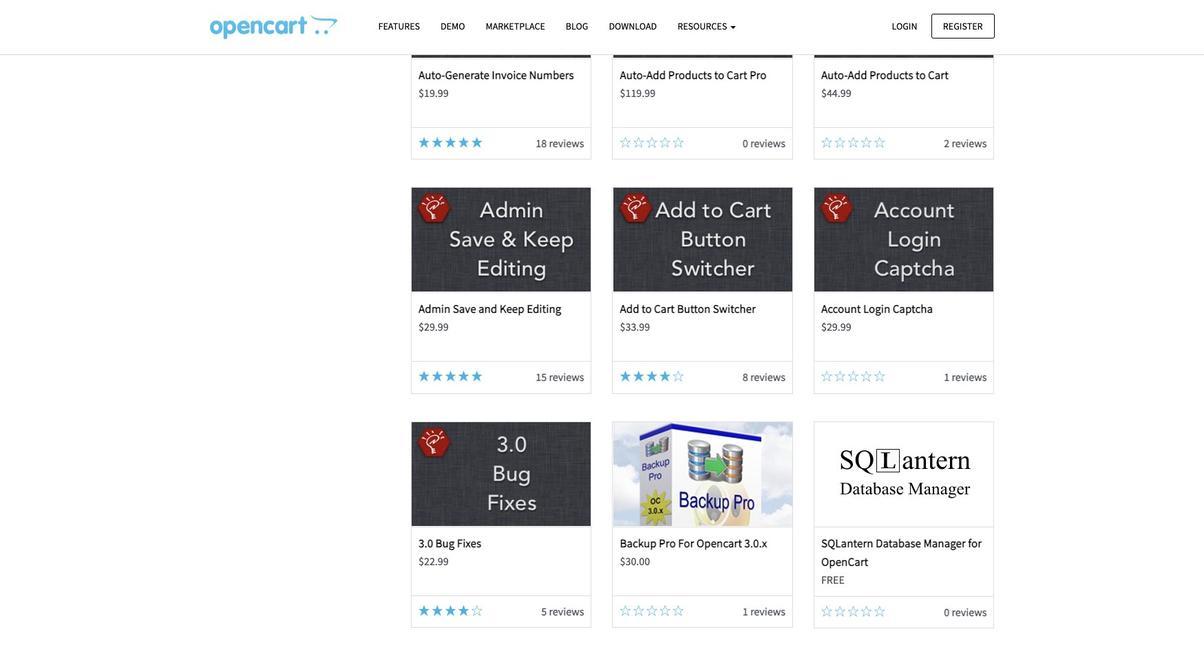 Task type: describe. For each thing, give the bounding box(es) containing it.
sqlantern database manager for opencart free
[[821, 536, 982, 587]]

auto-add products to cart $44.99
[[821, 67, 949, 100]]

18
[[536, 136, 547, 150]]

login inside account login captcha $29.99
[[863, 302, 890, 317]]

products for pro
[[668, 67, 712, 82]]

backup
[[620, 536, 657, 551]]

cart for auto-add products to cart pro
[[727, 67, 747, 82]]

login link
[[880, 13, 929, 38]]

invoice
[[492, 67, 527, 82]]

5
[[541, 605, 547, 619]]

$44.99
[[821, 86, 852, 100]]

3.0
[[419, 536, 433, 551]]

reviews for 3.0 bug fixes
[[549, 605, 584, 619]]

auto-add products to cart image
[[815, 0, 994, 58]]

$119.99
[[620, 86, 656, 100]]

auto-add products to cart pro link
[[620, 67, 767, 82]]

1 for backup pro for opencart 3.0.x
[[743, 605, 748, 619]]

products for $44.99
[[870, 67, 913, 82]]

admin save and keep editing $29.99
[[419, 302, 561, 334]]

5 reviews
[[541, 605, 584, 619]]

3.0 bug fixes image
[[412, 423, 591, 527]]

account login captcha $29.99
[[821, 302, 933, 334]]

reviews for backup pro for opencart 3.0.x
[[750, 605, 786, 619]]

add to cart button switcher image
[[613, 188, 792, 293]]

free
[[821, 574, 845, 587]]

add to cart button switcher link
[[620, 302, 756, 317]]

2 reviews
[[944, 136, 987, 150]]

demo
[[441, 20, 465, 32]]

to inside 'add to cart button switcher $33.99'
[[642, 302, 652, 317]]

for
[[968, 536, 982, 551]]

sqlantern database manager for opencart image
[[815, 423, 994, 527]]

blog
[[566, 20, 588, 32]]

$29.99 inside account login captcha $29.99
[[821, 320, 852, 334]]

account login captcha link
[[821, 302, 933, 317]]

save
[[453, 302, 476, 317]]

fixes
[[457, 536, 481, 551]]

opencart
[[821, 555, 869, 570]]

backup pro for opencart 3.0.x link
[[620, 536, 767, 551]]

reviews for sqlantern database manager for opencart
[[952, 606, 987, 620]]

button
[[677, 302, 711, 317]]

demo link
[[430, 14, 475, 39]]

1 reviews for account login captcha
[[944, 371, 987, 384]]

reviews for add to cart button switcher
[[750, 371, 786, 384]]

auto-generate invoice numbers $19.99
[[419, 67, 574, 100]]

0 for auto-add products to cart pro
[[743, 136, 748, 150]]

0 reviews for auto-add products to cart pro
[[743, 136, 786, 150]]

auto- for auto-add products to cart
[[821, 67, 848, 82]]

marketplace
[[486, 20, 545, 32]]

for
[[678, 536, 694, 551]]

account
[[821, 302, 861, 317]]

generate
[[445, 67, 490, 82]]

keep
[[500, 302, 524, 317]]

to for auto-add products to cart pro
[[714, 67, 724, 82]]

blog link
[[556, 14, 599, 39]]

15 reviews
[[536, 371, 584, 384]]

reviews for auto-add products to cart pro
[[750, 136, 786, 150]]

1 horizontal spatial login
[[892, 20, 918, 32]]

$29.99 inside admin save and keep editing $29.99
[[419, 320, 449, 334]]

manager
[[924, 536, 966, 551]]

1 reviews for backup pro for opencart 3.0.x
[[743, 605, 786, 619]]

switcher
[[713, 302, 756, 317]]

auto-add products to cart link
[[821, 67, 949, 82]]



Task type: locate. For each thing, give the bounding box(es) containing it.
0 vertical spatial pro
[[750, 67, 767, 82]]

reviews for admin save and keep editing
[[549, 371, 584, 384]]

database
[[876, 536, 921, 551]]

1 vertical spatial pro
[[659, 536, 676, 551]]

add for auto-add products to cart pro
[[647, 67, 666, 82]]

1
[[944, 371, 950, 384], [743, 605, 748, 619]]

2 horizontal spatial auto-
[[821, 67, 848, 82]]

reviews for account login captcha
[[952, 371, 987, 384]]

1 horizontal spatial products
[[870, 67, 913, 82]]

0 vertical spatial 0 reviews
[[743, 136, 786, 150]]

0 horizontal spatial 1
[[743, 605, 748, 619]]

cart for auto-add products to cart
[[928, 67, 949, 82]]

1 vertical spatial 1
[[743, 605, 748, 619]]

auto-add products to cart pro image
[[613, 0, 792, 58]]

add up the $119.99
[[647, 67, 666, 82]]

account login captcha image
[[815, 188, 994, 293]]

3.0 bug fixes link
[[419, 536, 481, 551]]

to up $33.99
[[642, 302, 652, 317]]

cart inside the auto-add products to cart $44.99
[[928, 67, 949, 82]]

star light o image
[[646, 137, 657, 148], [660, 137, 671, 148], [673, 137, 684, 148], [821, 137, 832, 148], [874, 137, 885, 148], [821, 371, 832, 382], [835, 371, 846, 382], [874, 371, 885, 382], [633, 606, 644, 617], [821, 606, 832, 617], [848, 606, 859, 617], [861, 606, 872, 617]]

0 reviews for sqlantern database manager for opencart
[[944, 606, 987, 620]]

15
[[536, 371, 547, 384]]

register link
[[931, 13, 995, 38]]

captcha
[[893, 302, 933, 317]]

0 for sqlantern database manager for opencart
[[944, 606, 950, 620]]

auto-
[[419, 67, 445, 82], [620, 67, 647, 82], [821, 67, 848, 82]]

1 vertical spatial 0
[[944, 606, 950, 620]]

products inside the auto-add products to cart $44.99
[[870, 67, 913, 82]]

add for auto-add products to cart
[[848, 67, 867, 82]]

to inside auto-add products to cart pro $119.99
[[714, 67, 724, 82]]

login up auto-add products to cart link
[[892, 20, 918, 32]]

auto- up $44.99
[[821, 67, 848, 82]]

0 vertical spatial 0
[[743, 136, 748, 150]]

to down auto-add products to cart image
[[916, 67, 926, 82]]

to inside the auto-add products to cart $44.99
[[916, 67, 926, 82]]

8
[[743, 371, 748, 384]]

add
[[647, 67, 666, 82], [848, 67, 867, 82], [620, 302, 639, 317]]

1 products from the left
[[668, 67, 712, 82]]

products inside auto-add products to cart pro $119.99
[[668, 67, 712, 82]]

pro inside "backup pro for opencart 3.0.x $30.00"
[[659, 536, 676, 551]]

2 auto- from the left
[[620, 67, 647, 82]]

editing
[[527, 302, 561, 317]]

sqlantern
[[821, 536, 874, 551]]

1 horizontal spatial auto-
[[620, 67, 647, 82]]

1 horizontal spatial pro
[[750, 67, 767, 82]]

reviews for auto-add products to cart
[[952, 136, 987, 150]]

pro
[[750, 67, 767, 82], [659, 536, 676, 551]]

1 horizontal spatial to
[[714, 67, 724, 82]]

$29.99 down admin
[[419, 320, 449, 334]]

3.0 bug fixes $22.99
[[419, 536, 481, 569]]

0 horizontal spatial $29.99
[[419, 320, 449, 334]]

3 auto- from the left
[[821, 67, 848, 82]]

auto- for auto-add products to cart pro
[[620, 67, 647, 82]]

$29.99
[[419, 320, 449, 334], [821, 320, 852, 334]]

auto- inside auto-generate invoice numbers $19.99
[[419, 67, 445, 82]]

login right account
[[863, 302, 890, 317]]

1 horizontal spatial 0 reviews
[[944, 606, 987, 620]]

1 vertical spatial 1 reviews
[[743, 605, 786, 619]]

0 horizontal spatial 0
[[743, 136, 748, 150]]

$30.00
[[620, 555, 650, 569]]

0 horizontal spatial products
[[668, 67, 712, 82]]

to for auto-add products to cart
[[916, 67, 926, 82]]

auto- inside the auto-add products to cart $44.99
[[821, 67, 848, 82]]

add to cart button switcher $33.99
[[620, 302, 756, 334]]

auto-generate invoice numbers link
[[419, 67, 574, 82]]

1 horizontal spatial $29.99
[[821, 320, 852, 334]]

admin save and keep editing image
[[412, 188, 591, 293]]

pro inside auto-add products to cart pro $119.99
[[750, 67, 767, 82]]

auto-add products to cart pro $119.99
[[620, 67, 767, 100]]

resources
[[678, 20, 729, 32]]

1 reviews
[[944, 371, 987, 384], [743, 605, 786, 619]]

opencart - marketplace image
[[210, 14, 337, 39]]

2 horizontal spatial cart
[[928, 67, 949, 82]]

products down auto-add products to cart pro 'image'
[[668, 67, 712, 82]]

1 for account login captcha
[[944, 371, 950, 384]]

0 horizontal spatial 0 reviews
[[743, 136, 786, 150]]

add inside 'add to cart button switcher $33.99'
[[620, 302, 639, 317]]

$22.99
[[419, 555, 449, 569]]

0 horizontal spatial login
[[863, 302, 890, 317]]

0 horizontal spatial 1 reviews
[[743, 605, 786, 619]]

auto- up the $119.99
[[620, 67, 647, 82]]

1 horizontal spatial 0
[[944, 606, 950, 620]]

0 horizontal spatial add
[[620, 302, 639, 317]]

auto- inside auto-add products to cart pro $119.99
[[620, 67, 647, 82]]

0 horizontal spatial cart
[[654, 302, 675, 317]]

add up $33.99
[[620, 302, 639, 317]]

admin save and keep editing link
[[419, 302, 561, 317]]

0 horizontal spatial pro
[[659, 536, 676, 551]]

reviews
[[549, 136, 584, 150], [750, 136, 786, 150], [952, 136, 987, 150], [549, 371, 584, 384], [750, 371, 786, 384], [952, 371, 987, 384], [549, 605, 584, 619], [750, 605, 786, 619], [952, 606, 987, 620]]

backup pro for opencart 3.0.x image
[[613, 423, 792, 527]]

opencart
[[697, 536, 742, 551]]

0 vertical spatial 1
[[944, 371, 950, 384]]

2 horizontal spatial to
[[916, 67, 926, 82]]

1 horizontal spatial 1 reviews
[[944, 371, 987, 384]]

cart left button
[[654, 302, 675, 317]]

features link
[[368, 14, 430, 39]]

cart down register link
[[928, 67, 949, 82]]

download
[[609, 20, 657, 32]]

1 vertical spatial 0 reviews
[[944, 606, 987, 620]]

0 vertical spatial login
[[892, 20, 918, 32]]

2
[[944, 136, 950, 150]]

$19.99
[[419, 86, 449, 100]]

1 horizontal spatial 1
[[944, 371, 950, 384]]

and
[[479, 302, 497, 317]]

0 reviews
[[743, 136, 786, 150], [944, 606, 987, 620]]

0 horizontal spatial auto-
[[419, 67, 445, 82]]

8 reviews
[[743, 371, 786, 384]]

add up $44.99
[[848, 67, 867, 82]]

0
[[743, 136, 748, 150], [944, 606, 950, 620]]

$29.99 down account
[[821, 320, 852, 334]]

numbers
[[529, 67, 574, 82]]

to down auto-add products to cart pro 'image'
[[714, 67, 724, 82]]

0 horizontal spatial to
[[642, 302, 652, 317]]

cart inside auto-add products to cart pro $119.99
[[727, 67, 747, 82]]

star light image
[[419, 137, 430, 148], [432, 137, 443, 148], [445, 137, 456, 148], [458, 371, 469, 382], [646, 371, 657, 382], [660, 371, 671, 382], [419, 606, 430, 617], [445, 606, 456, 617]]

3.0.x
[[745, 536, 767, 551]]

features
[[378, 20, 420, 32]]

auto- up $19.99
[[419, 67, 445, 82]]

$33.99
[[620, 320, 650, 334]]

admin
[[419, 302, 451, 317]]

2 $29.99 from the left
[[821, 320, 852, 334]]

login
[[892, 20, 918, 32], [863, 302, 890, 317]]

1 horizontal spatial add
[[647, 67, 666, 82]]

marketplace link
[[475, 14, 556, 39]]

auto- for auto-generate invoice numbers
[[419, 67, 445, 82]]

add inside auto-add products to cart pro $119.99
[[647, 67, 666, 82]]

register
[[943, 20, 983, 32]]

auto-generate invoice numbers image
[[412, 0, 591, 58]]

download link
[[599, 14, 667, 39]]

cart down resources link
[[727, 67, 747, 82]]

products down auto-add products to cart image
[[870, 67, 913, 82]]

to
[[714, 67, 724, 82], [916, 67, 926, 82], [642, 302, 652, 317]]

reviews for auto-generate invoice numbers
[[549, 136, 584, 150]]

1 vertical spatial login
[[863, 302, 890, 317]]

add inside the auto-add products to cart $44.99
[[848, 67, 867, 82]]

0 vertical spatial 1 reviews
[[944, 371, 987, 384]]

products
[[668, 67, 712, 82], [870, 67, 913, 82]]

1 $29.99 from the left
[[419, 320, 449, 334]]

backup pro for opencart 3.0.x $30.00
[[620, 536, 767, 569]]

sqlantern database manager for opencart link
[[821, 536, 982, 570]]

18 reviews
[[536, 136, 584, 150]]

star light o image
[[620, 137, 631, 148], [633, 137, 644, 148], [835, 137, 846, 148], [848, 137, 859, 148], [861, 137, 872, 148], [673, 371, 684, 382], [848, 371, 859, 382], [861, 371, 872, 382], [472, 606, 483, 617], [620, 606, 631, 617], [646, 606, 657, 617], [660, 606, 671, 617], [673, 606, 684, 617], [835, 606, 846, 617], [874, 606, 885, 617]]

cart
[[727, 67, 747, 82], [928, 67, 949, 82], [654, 302, 675, 317]]

resources link
[[667, 14, 746, 39]]

2 products from the left
[[870, 67, 913, 82]]

cart inside 'add to cart button switcher $33.99'
[[654, 302, 675, 317]]

bug
[[436, 536, 455, 551]]

1 auto- from the left
[[419, 67, 445, 82]]

star light image
[[458, 137, 469, 148], [472, 137, 483, 148], [419, 371, 430, 382], [432, 371, 443, 382], [445, 371, 456, 382], [472, 371, 483, 382], [620, 371, 631, 382], [633, 371, 644, 382], [432, 606, 443, 617], [458, 606, 469, 617]]

2 horizontal spatial add
[[848, 67, 867, 82]]

1 horizontal spatial cart
[[727, 67, 747, 82]]



Task type: vqa. For each thing, say whether or not it's contained in the screenshot.


